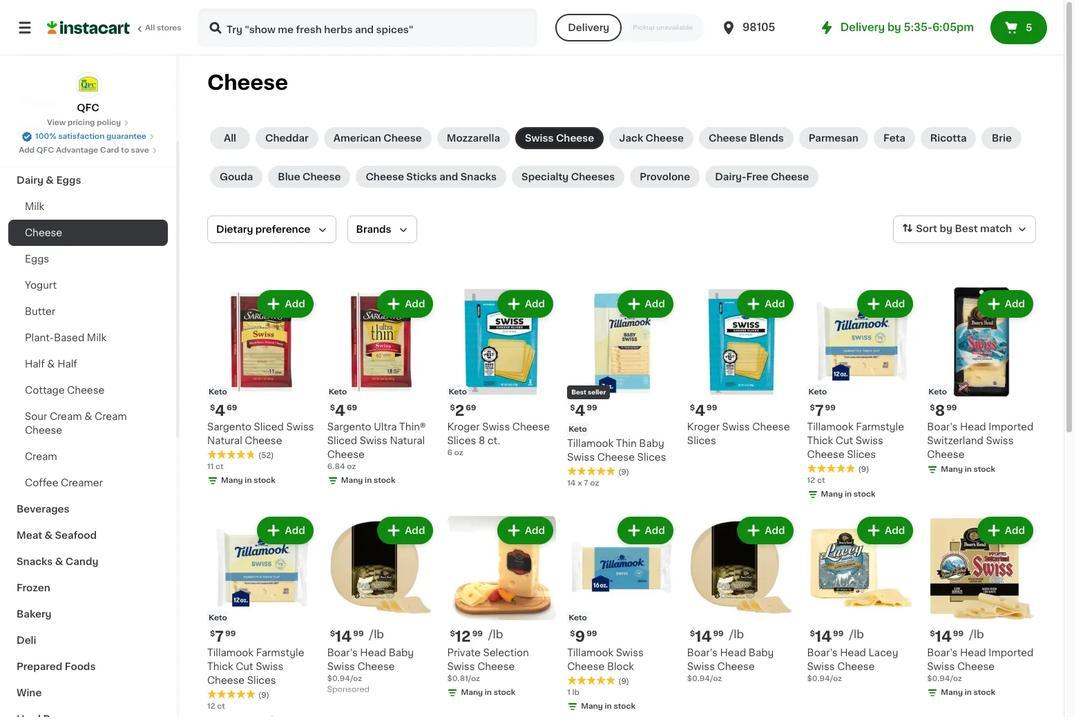 Task type: describe. For each thing, give the bounding box(es) containing it.
$ 4 69 for sargento sliced swiss natural cheese
[[210, 403, 237, 418]]

deli link
[[8, 627, 168, 653]]

head inside boar's head imported swiss cheese $0.94/oz
[[960, 648, 986, 658]]

match
[[980, 224, 1012, 234]]

cheese inside tillamook thin baby swiss cheese slices
[[597, 452, 635, 462]]

gouda
[[220, 172, 253, 182]]

card
[[100, 146, 119, 154]]

parmesan link
[[799, 127, 868, 149]]

specialty cheeses
[[522, 172, 615, 182]]

jack
[[619, 133, 643, 143]]

1 vertical spatial milk
[[87, 333, 107, 343]]

swiss cheese link
[[515, 127, 604, 149]]

69 for sargento ultra thin® sliced swiss natural cheese
[[347, 404, 357, 412]]

sort
[[916, 224, 937, 234]]

1 horizontal spatial 7
[[584, 479, 588, 487]]

free
[[746, 172, 768, 182]]

$0.94/oz for 1st $14.99 per pound element from the left
[[327, 675, 362, 683]]

1 vertical spatial farmstyle
[[256, 648, 304, 658]]

head for 1st $14.99 per pound element from the left
[[360, 648, 386, 658]]

12 inside $ 12 99 /lb
[[455, 630, 471, 644]]

& for eggs
[[46, 175, 54, 185]]

2 $14.99 per pound element from the left
[[687, 628, 796, 646]]

ct.
[[488, 436, 500, 445]]

head for third $14.99 per pound element from the right
[[720, 648, 746, 658]]

delivery by 5:35-6:05pm link
[[818, 19, 974, 36]]

natural inside sargento sliced swiss natural cheese
[[207, 436, 242, 445]]

view
[[47, 119, 66, 126]]

ricotta link
[[921, 127, 976, 149]]

swiss inside boar's head imported swiss cheese $0.94/oz
[[927, 662, 955, 672]]

brands
[[356, 225, 391, 234]]

boar's head baby swiss cheese $0.94/oz for 1st $14.99 per pound element from the left
[[327, 648, 414, 683]]

cheese inside kroger swiss cheese slices 8 ct. 6 oz
[[512, 422, 550, 432]]

to
[[121, 146, 129, 154]]

69 for sargento sliced swiss natural cheese
[[227, 404, 237, 412]]

x
[[578, 479, 582, 487]]

snacks & candy
[[17, 557, 98, 566]]

$ 14 99 for boar's head imported swiss cheese
[[930, 630, 964, 644]]

0 horizontal spatial thick
[[207, 662, 233, 672]]

stores
[[157, 24, 181, 32]]

qfc link
[[75, 72, 101, 115]]

swiss inside tillamook thin baby swiss cheese slices
[[567, 452, 595, 462]]

slices inside kroger swiss cheese slices
[[687, 436, 716, 445]]

best seller
[[571, 389, 606, 395]]

0 vertical spatial 12 ct
[[807, 476, 825, 484]]

add qfc advantage card to save
[[19, 146, 149, 154]]

2
[[455, 403, 464, 418]]

sargento for sliced
[[327, 422, 371, 432]]

cheese sticks and snacks link
[[356, 166, 506, 188]]

$0.94/oz inside boar's head imported swiss cheese $0.94/oz
[[927, 675, 962, 683]]

frozen
[[17, 583, 50, 593]]

$ inside $ 9 99
[[570, 630, 575, 638]]

1 lb
[[567, 689, 580, 697]]

0 vertical spatial 12
[[807, 476, 815, 484]]

9
[[575, 630, 585, 644]]

2 half from the left
[[57, 359, 77, 369]]

milk link
[[8, 193, 168, 220]]

2 vertical spatial ct
[[217, 703, 225, 710]]

head inside boar's head imported switzerland swiss cheese
[[960, 422, 986, 432]]

baby for 1st $14.99 per pound element from the left
[[389, 648, 414, 658]]

6:05pm
[[932, 22, 974, 32]]

specialty cheeses link
[[512, 166, 625, 188]]

cream link
[[8, 443, 168, 470]]

5
[[1026, 23, 1032, 32]]

sliced inside sargento ultra thin® sliced swiss natural cheese 6.84 oz
[[327, 436, 357, 445]]

1 vertical spatial ct
[[817, 476, 825, 484]]

dairy-free cheese
[[715, 172, 809, 182]]

99 inside $ 8 99
[[947, 404, 957, 412]]

seller
[[588, 389, 606, 395]]

2 vertical spatial 12
[[207, 703, 215, 710]]

1 vertical spatial qfc
[[36, 146, 54, 154]]

sour cream & cream cheese link
[[8, 403, 168, 443]]

lists
[[39, 48, 62, 57]]

cheese blends
[[709, 133, 784, 143]]

dairy
[[17, 175, 43, 185]]

kroger swiss cheese slices 8 ct. 6 oz
[[447, 422, 550, 456]]

cheese inside sargento sliced swiss natural cheese
[[245, 436, 282, 445]]

delivery button
[[556, 14, 622, 41]]

0 horizontal spatial tillamook farmstyle thick cut swiss cheese slices
[[207, 648, 304, 686]]

cheese blends link
[[699, 127, 794, 149]]

lacey
[[869, 648, 898, 658]]

4 $14.99 per pound element from the left
[[927, 628, 1036, 646]]

imported for cheese
[[989, 648, 1034, 658]]

98105
[[743, 22, 775, 32]]

gouda link
[[210, 166, 263, 188]]

& for half
[[47, 359, 55, 369]]

imported for swiss
[[989, 422, 1034, 432]]

$ 14 99 /lb for boar's head lacey swiss cheese
[[810, 629, 864, 644]]

american cheese
[[333, 133, 422, 143]]

service type group
[[556, 14, 704, 41]]

Search field
[[199, 10, 536, 46]]

seafood
[[55, 531, 97, 540]]

5 button
[[991, 11, 1047, 44]]

$ 14 99 /lb for boar's head baby swiss cheese
[[330, 629, 384, 644]]

(52)
[[258, 452, 274, 459]]

98105 button
[[721, 8, 803, 47]]

cheese inside boar's head lacey swiss cheese $0.94/oz
[[837, 662, 875, 672]]

tillamook swiss cheese block
[[567, 648, 644, 672]]

add qfc advantage card to save link
[[19, 145, 157, 156]]

beverages link
[[8, 496, 168, 522]]

3 $14.99 per pound element from the left
[[807, 628, 916, 646]]

butter
[[25, 307, 55, 316]]

8 inside kroger swiss cheese slices 8 ct. 6 oz
[[479, 436, 485, 445]]

lists link
[[8, 39, 168, 66]]

& inside sour cream & cream cheese
[[84, 412, 92, 421]]

3 /lb from the left
[[729, 629, 744, 640]]

4 for kroger swiss cheese slices
[[695, 403, 705, 418]]

boar's head baby swiss cheese $0.94/oz for third $14.99 per pound element from the right
[[687, 648, 774, 683]]

qfc logo image
[[75, 72, 101, 98]]

oz inside sargento ultra thin® sliced swiss natural cheese 6.84 oz
[[347, 463, 356, 470]]

kroger for kroger swiss cheese slices 8 ct. 6 oz
[[447, 422, 480, 432]]

save
[[131, 146, 149, 154]]

oz inside kroger swiss cheese slices 8 ct. 6 oz
[[454, 449, 463, 456]]

product group containing 12
[[447, 514, 556, 701]]

cream inside cream link
[[25, 452, 57, 461]]

eggs inside eggs link
[[25, 254, 49, 264]]

and
[[439, 172, 458, 182]]

blue cheese
[[278, 172, 341, 182]]

$ 8 99
[[930, 403, 957, 418]]

recipes
[[17, 97, 57, 106]]

1 $14.99 per pound element from the left
[[327, 628, 436, 646]]

satisfaction
[[58, 133, 104, 140]]

specialty
[[522, 172, 569, 182]]

all link
[[210, 127, 250, 149]]

tillamook inside tillamook thin baby swiss cheese slices
[[567, 438, 614, 448]]

parmesan
[[809, 133, 859, 143]]

eggs inside dairy & eggs link
[[56, 175, 81, 185]]

snacks & candy link
[[8, 548, 168, 575]]

boar's for third $14.99 per pound element from the right
[[687, 648, 718, 658]]

tillamook inside tillamook swiss cheese block
[[567, 648, 614, 658]]

yogurt link
[[8, 272, 168, 298]]

foods
[[65, 662, 96, 671]]

2 vertical spatial 7
[[215, 630, 224, 644]]

69 for kroger swiss cheese slices 8 ct.
[[466, 404, 476, 412]]

0 vertical spatial 8
[[935, 403, 945, 418]]

produce link
[[8, 141, 168, 167]]

$ 12 99 /lb
[[450, 629, 503, 644]]

swiss inside sargento sliced swiss natural cheese
[[286, 422, 314, 432]]

by for delivery
[[888, 22, 901, 32]]

$ 14 99 for boar's head baby swiss cheese
[[690, 630, 724, 644]]

bakery link
[[8, 601, 168, 627]]

prepared foods
[[17, 662, 96, 671]]

swiss inside kroger swiss cheese slices 8 ct. 6 oz
[[482, 422, 510, 432]]

deli
[[17, 636, 36, 645]]

thanksgiving link
[[8, 115, 168, 141]]

0 horizontal spatial $ 7 99
[[210, 630, 236, 644]]

dairy & eggs link
[[8, 167, 168, 193]]

frozen link
[[8, 575, 168, 601]]

recipes link
[[8, 88, 168, 115]]

swiss inside boar's head lacey swiss cheese $0.94/oz
[[807, 662, 835, 672]]

best for best match
[[955, 224, 978, 234]]

product group containing 2
[[447, 287, 556, 458]]

kroger swiss cheese slices
[[687, 422, 790, 445]]

head for third $14.99 per pound element from left
[[840, 648, 866, 658]]

dietary preference button
[[207, 216, 336, 243]]

& for seafood
[[45, 531, 53, 540]]



Task type: vqa. For each thing, say whether or not it's contained in the screenshot.


Task type: locate. For each thing, give the bounding box(es) containing it.
natural
[[207, 436, 242, 445], [390, 436, 425, 445]]

14
[[567, 479, 576, 487], [335, 630, 352, 644], [695, 630, 712, 644], [815, 630, 832, 644], [935, 630, 952, 644]]

1 horizontal spatial half
[[57, 359, 77, 369]]

sliced up 6.84
[[327, 436, 357, 445]]

cheddar link
[[256, 127, 318, 149]]

butter link
[[8, 298, 168, 325]]

natural inside sargento ultra thin® sliced swiss natural cheese 6.84 oz
[[390, 436, 425, 445]]

0 horizontal spatial delivery
[[568, 23, 610, 32]]

1 vertical spatial tillamook farmstyle thick cut swiss cheese slices
[[207, 648, 304, 686]]

1 horizontal spatial baby
[[639, 438, 664, 448]]

1
[[567, 689, 570, 697]]

yogurt
[[25, 280, 57, 290]]

1 horizontal spatial boar's head baby swiss cheese $0.94/oz
[[687, 648, 774, 683]]

block
[[607, 662, 634, 672]]

8 up switzerland
[[935, 403, 945, 418]]

qfc up view pricing policy link
[[77, 103, 99, 113]]

2 $ 4 99 from the left
[[690, 403, 717, 418]]

imported
[[989, 422, 1034, 432], [989, 648, 1034, 658]]

1 horizontal spatial $ 14 99 /lb
[[810, 629, 864, 644]]

1 kroger from the left
[[447, 422, 480, 432]]

cream down cottage cheese
[[50, 412, 82, 421]]

half
[[25, 359, 45, 369], [57, 359, 77, 369]]

kroger inside kroger swiss cheese slices
[[687, 422, 720, 432]]

2 $ 4 69 from the left
[[330, 403, 357, 418]]

sour cream & cream cheese
[[25, 412, 127, 435]]

qfc down 100%
[[36, 146, 54, 154]]

1 horizontal spatial tillamook farmstyle thick cut swiss cheese slices
[[807, 422, 904, 459]]

0 horizontal spatial eggs
[[25, 254, 49, 264]]

1 boar's head baby swiss cheese $0.94/oz from the left
[[327, 648, 414, 683]]

1 vertical spatial oz
[[347, 463, 356, 470]]

1 vertical spatial $ 7 99
[[210, 630, 236, 644]]

sargento inside sargento sliced swiss natural cheese
[[207, 422, 251, 432]]

1 vertical spatial sliced
[[327, 436, 357, 445]]

2 horizontal spatial oz
[[590, 479, 599, 487]]

sargento ultra thin® sliced swiss natural cheese 6.84 oz
[[327, 422, 426, 470]]

product group
[[207, 287, 316, 489], [327, 287, 436, 489], [447, 287, 556, 458], [567, 287, 676, 489], [687, 287, 796, 447], [807, 287, 916, 503], [927, 287, 1036, 478], [207, 514, 316, 717], [327, 514, 436, 697], [447, 514, 556, 701], [567, 514, 676, 715], [687, 514, 796, 685], [807, 514, 916, 685], [927, 514, 1036, 701]]

1 horizontal spatial $ 14 99
[[930, 630, 964, 644]]

cheese inside sargento ultra thin® sliced swiss natural cheese 6.84 oz
[[327, 450, 365, 459]]

2 $0.94/oz from the left
[[687, 675, 722, 683]]

0 horizontal spatial best
[[571, 389, 586, 395]]

sargento sliced swiss natural cheese
[[207, 422, 314, 445]]

cheese inside boar's head imported swiss cheese $0.94/oz
[[957, 662, 995, 672]]

swiss inside private selection swiss cheese $0.81/oz
[[447, 662, 475, 672]]

$ 4 99 down best seller
[[570, 403, 597, 418]]

milk right based
[[87, 333, 107, 343]]

snacks inside cheese sticks and snacks link
[[461, 172, 497, 182]]

cottage cheese
[[25, 385, 105, 395]]

$0.94/oz for third $14.99 per pound element from left
[[807, 675, 842, 683]]

1 vertical spatial snacks
[[17, 557, 53, 566]]

baby inside tillamook thin baby swiss cheese slices
[[639, 438, 664, 448]]

1 sargento from the left
[[207, 422, 251, 432]]

boar's for 1st $14.99 per pound element from the left
[[327, 648, 358, 658]]

$ inside $ 2 69
[[450, 404, 455, 412]]

1 vertical spatial thick
[[207, 662, 233, 672]]

oz
[[454, 449, 463, 456], [347, 463, 356, 470], [590, 479, 599, 487]]

best match
[[955, 224, 1012, 234]]

3 69 from the left
[[466, 404, 476, 412]]

eggs down advantage
[[56, 175, 81, 185]]

provolone
[[640, 172, 690, 182]]

$14.99 per pound element
[[327, 628, 436, 646], [687, 628, 796, 646], [807, 628, 916, 646], [927, 628, 1036, 646]]

1 $0.94/oz from the left
[[327, 675, 362, 683]]

0 vertical spatial milk
[[25, 202, 44, 211]]

sort by
[[916, 224, 953, 234]]

sargento up 11 ct
[[207, 422, 251, 432]]

feta
[[884, 133, 905, 143]]

guarantee
[[106, 133, 146, 140]]

pricing
[[68, 119, 95, 126]]

0 horizontal spatial $ 4 99
[[570, 403, 597, 418]]

swiss inside kroger swiss cheese slices
[[722, 422, 750, 432]]

0 horizontal spatial sliced
[[254, 422, 284, 432]]

beverages
[[17, 504, 69, 514]]

0 vertical spatial 7
[[815, 403, 824, 418]]

imported inside boar's head imported switzerland swiss cheese
[[989, 422, 1034, 432]]

$ 4 69 for sargento ultra thin® sliced swiss natural cheese
[[330, 403, 357, 418]]

1 horizontal spatial 12 ct
[[807, 476, 825, 484]]

add button
[[259, 292, 312, 316], [379, 292, 432, 316], [499, 292, 552, 316], [619, 292, 672, 316], [739, 292, 792, 316], [859, 292, 912, 316], [979, 292, 1032, 316], [259, 518, 312, 543], [379, 518, 432, 543], [499, 518, 552, 543], [619, 518, 672, 543], [739, 518, 792, 543], [859, 518, 912, 543], [979, 518, 1032, 543]]

Best match Sort by field
[[893, 216, 1036, 243]]

candy
[[65, 557, 98, 566]]

8
[[935, 403, 945, 418], [479, 436, 485, 445]]

oz right the '6'
[[454, 449, 463, 456]]

lb
[[572, 689, 580, 697]]

sargento for natural
[[207, 422, 251, 432]]

0 horizontal spatial milk
[[25, 202, 44, 211]]

1 vertical spatial by
[[940, 224, 953, 234]]

1 69 from the left
[[227, 404, 237, 412]]

1 horizontal spatial delivery
[[841, 22, 885, 32]]

1 $ 14 99 from the left
[[690, 630, 724, 644]]

all up gouda link
[[224, 133, 236, 143]]

0 horizontal spatial farmstyle
[[256, 648, 304, 658]]

1 horizontal spatial all
[[224, 133, 236, 143]]

2 imported from the top
[[989, 648, 1034, 658]]

sargento
[[207, 422, 251, 432], [327, 422, 371, 432]]

$ 4 99 up kroger swiss cheese slices
[[690, 403, 717, 418]]

1 horizontal spatial farmstyle
[[856, 422, 904, 432]]

2 $ 14 99 /lb from the left
[[810, 629, 864, 644]]

mozzarella
[[447, 133, 500, 143]]

0 vertical spatial all
[[145, 24, 155, 32]]

sliced inside sargento sliced swiss natural cheese
[[254, 422, 284, 432]]

8 left ct.
[[479, 436, 485, 445]]

all for all
[[224, 133, 236, 143]]

sponsored badge image
[[327, 686, 369, 694]]

cheese link
[[8, 220, 168, 246]]

& right meat
[[45, 531, 53, 540]]

tillamook farmstyle thick cut swiss cheese slices
[[807, 422, 904, 459], [207, 648, 304, 686]]

best for best seller
[[571, 389, 586, 395]]

1 horizontal spatial sliced
[[327, 436, 357, 445]]

0 vertical spatial tillamook farmstyle thick cut swiss cheese slices
[[807, 422, 904, 459]]

blue
[[278, 172, 300, 182]]

1 vertical spatial best
[[571, 389, 586, 395]]

view pricing policy
[[47, 119, 121, 126]]

all for all stores
[[145, 24, 155, 32]]

head inside boar's head lacey swiss cheese $0.94/oz
[[840, 648, 866, 658]]

cheese inside sour cream & cream cheese
[[25, 426, 62, 435]]

cream up coffee
[[25, 452, 57, 461]]

2 natural from the left
[[390, 436, 425, 445]]

4 up sargento sliced swiss natural cheese
[[215, 403, 225, 418]]

0 horizontal spatial boar's head baby swiss cheese $0.94/oz
[[327, 648, 414, 683]]

99
[[587, 404, 597, 412], [707, 404, 717, 412], [825, 404, 836, 412], [947, 404, 957, 412], [225, 630, 236, 638], [587, 630, 597, 638], [353, 630, 364, 638], [472, 630, 483, 638], [713, 630, 724, 638], [833, 630, 844, 638], [953, 630, 964, 638]]

natural up 11 ct
[[207, 436, 242, 445]]

delivery inside button
[[568, 23, 610, 32]]

head
[[960, 422, 986, 432], [360, 648, 386, 658], [720, 648, 746, 658], [840, 648, 866, 658], [960, 648, 986, 658]]

0 vertical spatial thick
[[807, 436, 833, 445]]

$0.94/oz for third $14.99 per pound element from the right
[[687, 675, 722, 683]]

best inside best match sort by field
[[955, 224, 978, 234]]

2 boar's head baby swiss cheese $0.94/oz from the left
[[687, 648, 774, 683]]

half down the plant-
[[25, 359, 45, 369]]

2 vertical spatial oz
[[590, 479, 599, 487]]

swiss cheese
[[525, 133, 594, 143]]

1 horizontal spatial thick
[[807, 436, 833, 445]]

1 horizontal spatial kroger
[[687, 422, 720, 432]]

0 horizontal spatial 7
[[215, 630, 224, 644]]

baby for third $14.99 per pound element from the right
[[749, 648, 774, 658]]

& inside half & half link
[[47, 359, 55, 369]]

produce
[[17, 149, 59, 159]]

★★★★★
[[207, 449, 256, 459], [207, 449, 256, 459], [807, 463, 856, 473], [807, 463, 856, 473], [567, 466, 616, 476], [567, 466, 616, 476], [567, 676, 616, 686], [567, 676, 616, 686], [207, 690, 256, 699], [207, 690, 256, 699]]

0 vertical spatial $ 7 99
[[810, 403, 836, 418]]

brands button
[[347, 216, 417, 243]]

1 horizontal spatial $ 7 99
[[810, 403, 836, 418]]

69 right 2
[[466, 404, 476, 412]]

1 vertical spatial 8
[[479, 436, 485, 445]]

0 horizontal spatial snacks
[[17, 557, 53, 566]]

5 /lb from the left
[[969, 629, 984, 640]]

4 for sargento ultra thin® sliced swiss natural cheese
[[335, 403, 345, 418]]

half down plant-based milk
[[57, 359, 77, 369]]

99 inside $ 9 99
[[587, 630, 597, 638]]

& inside meat & seafood link
[[45, 531, 53, 540]]

& for candy
[[55, 557, 63, 566]]

1 horizontal spatial best
[[955, 224, 978, 234]]

slices inside tillamook thin baby swiss cheese slices
[[637, 452, 666, 462]]

& inside dairy & eggs link
[[46, 175, 54, 185]]

4 up sargento ultra thin® sliced swiss natural cheese 6.84 oz
[[335, 403, 345, 418]]

0 vertical spatial qfc
[[77, 103, 99, 113]]

& inside snacks & candy link
[[55, 557, 63, 566]]

1 horizontal spatial oz
[[454, 449, 463, 456]]

1 horizontal spatial $ 4 99
[[690, 403, 717, 418]]

2 69 from the left
[[347, 404, 357, 412]]

cheese inside boar's head imported switzerland swiss cheese
[[927, 450, 965, 459]]

& up cottage
[[47, 359, 55, 369]]

0 vertical spatial farmstyle
[[856, 422, 904, 432]]

0 vertical spatial best
[[955, 224, 978, 234]]

by for sort
[[940, 224, 953, 234]]

0 vertical spatial oz
[[454, 449, 463, 456]]

feta link
[[874, 127, 915, 149]]

slices inside kroger swiss cheese slices 8 ct. 6 oz
[[447, 436, 476, 445]]

brie
[[992, 133, 1012, 143]]

delivery
[[841, 22, 885, 32], [568, 23, 610, 32]]

0 horizontal spatial by
[[888, 22, 901, 32]]

creamer
[[61, 478, 103, 488]]

wine link
[[8, 680, 168, 706]]

0 horizontal spatial $ 14 99
[[690, 630, 724, 644]]

coffee
[[25, 478, 58, 488]]

3 $0.94/oz from the left
[[807, 675, 842, 683]]

tillamook
[[807, 422, 854, 432], [567, 438, 614, 448], [207, 648, 254, 658], [567, 648, 614, 658]]

kroger for kroger swiss cheese slices
[[687, 422, 720, 432]]

best left seller
[[571, 389, 586, 395]]

american cheese link
[[324, 127, 432, 149]]

1 /lb from the left
[[369, 629, 384, 640]]

private
[[447, 648, 481, 658]]

1 horizontal spatial natural
[[390, 436, 425, 445]]

snacks inside snacks & candy link
[[17, 557, 53, 566]]

4 for sargento sliced swiss natural cheese
[[215, 403, 225, 418]]

1 $ 4 99 from the left
[[570, 403, 597, 418]]

0 horizontal spatial $ 14 99 /lb
[[330, 629, 384, 644]]

1 horizontal spatial 12
[[455, 630, 471, 644]]

boar's inside boar's head lacey swiss cheese $0.94/oz
[[807, 648, 838, 658]]

4 up kroger swiss cheese slices
[[695, 403, 705, 418]]

/lb for boar's head baby swiss cheese
[[369, 629, 384, 640]]

0 horizontal spatial $ 4 69
[[210, 403, 237, 418]]

cheese inside private selection swiss cheese $0.81/oz
[[477, 662, 515, 672]]

2 4 from the left
[[575, 403, 585, 418]]

snacks right and
[[461, 172, 497, 182]]

cheese
[[207, 73, 288, 93], [384, 133, 422, 143], [556, 133, 594, 143], [646, 133, 684, 143], [709, 133, 747, 143], [303, 172, 341, 182], [366, 172, 404, 182], [771, 172, 809, 182], [25, 228, 62, 238], [67, 385, 105, 395], [512, 422, 550, 432], [752, 422, 790, 432], [25, 426, 62, 435], [245, 436, 282, 445], [327, 450, 365, 459], [807, 450, 845, 459], [927, 450, 965, 459], [597, 452, 635, 462], [567, 662, 605, 672], [357, 662, 395, 672], [477, 662, 515, 672], [717, 662, 755, 672], [837, 662, 875, 672], [957, 662, 995, 672], [207, 676, 245, 686]]

$ 14 99 /lb up "sponsored badge" image
[[330, 629, 384, 644]]

69 up sargento sliced swiss natural cheese
[[227, 404, 237, 412]]

1 horizontal spatial 8
[[935, 403, 945, 418]]

boar's inside boar's head imported switzerland swiss cheese
[[927, 422, 958, 432]]

swiss inside tillamook swiss cheese block
[[616, 648, 644, 658]]

cheddar
[[265, 133, 309, 143]]

product group containing 9
[[567, 514, 676, 715]]

view pricing policy link
[[47, 117, 129, 128]]

0 horizontal spatial 8
[[479, 436, 485, 445]]

4 down best seller
[[575, 403, 585, 418]]

3 4 from the left
[[335, 403, 345, 418]]

boar's for third $14.99 per pound element from left
[[807, 648, 838, 658]]

1 horizontal spatial milk
[[87, 333, 107, 343]]

0 horizontal spatial baby
[[389, 648, 414, 658]]

1 $ 14 99 /lb from the left
[[330, 629, 384, 644]]

product group containing 8
[[927, 287, 1036, 478]]

1 vertical spatial 12 ct
[[207, 703, 225, 710]]

2 sargento from the left
[[327, 422, 371, 432]]

dietary preference
[[216, 225, 311, 234]]

100% satisfaction guarantee
[[35, 133, 146, 140]]

$ 7 99
[[810, 403, 836, 418], [210, 630, 236, 644]]

2 $ 14 99 from the left
[[930, 630, 964, 644]]

snacks
[[461, 172, 497, 182], [17, 557, 53, 566]]

$0.94/oz inside boar's head lacey swiss cheese $0.94/oz
[[807, 675, 842, 683]]

delivery for delivery
[[568, 23, 610, 32]]

0 vertical spatial eggs
[[56, 175, 81, 185]]

0 horizontal spatial 69
[[227, 404, 237, 412]]

delivery by 5:35-6:05pm
[[841, 22, 974, 32]]

& down cottage cheese link
[[84, 412, 92, 421]]

delivery for delivery by 5:35-6:05pm
[[841, 22, 885, 32]]

cream down cottage cheese link
[[95, 412, 127, 421]]

0 horizontal spatial kroger
[[447, 422, 480, 432]]

based
[[54, 333, 84, 343]]

1 $ 4 69 from the left
[[210, 403, 237, 418]]

2 horizontal spatial 7
[[815, 403, 824, 418]]

14 x 7 oz
[[567, 479, 599, 487]]

kroger inside kroger swiss cheese slices 8 ct. 6 oz
[[447, 422, 480, 432]]

4
[[215, 403, 225, 418], [575, 403, 585, 418], [335, 403, 345, 418], [695, 403, 705, 418]]

1 natural from the left
[[207, 436, 242, 445]]

1 horizontal spatial snacks
[[461, 172, 497, 182]]

1 4 from the left
[[215, 403, 225, 418]]

$ 4 69 up sargento ultra thin® sliced swiss natural cheese 6.84 oz
[[330, 403, 357, 418]]

4 /lb from the left
[[849, 629, 864, 640]]

$ 9 99
[[570, 630, 597, 644]]

sliced up the (52)
[[254, 422, 284, 432]]

0 horizontal spatial oz
[[347, 463, 356, 470]]

& left candy
[[55, 557, 63, 566]]

swiss
[[525, 133, 554, 143], [286, 422, 314, 432], [482, 422, 510, 432], [722, 422, 750, 432], [360, 436, 387, 445], [856, 436, 884, 445], [986, 436, 1014, 445], [567, 452, 595, 462], [616, 648, 644, 658], [256, 662, 284, 672], [327, 662, 355, 672], [447, 662, 475, 672], [687, 662, 715, 672], [807, 662, 835, 672], [927, 662, 955, 672]]

provolone link
[[630, 166, 700, 188]]

4 4 from the left
[[695, 403, 705, 418]]

1 imported from the top
[[989, 422, 1034, 432]]

99 inside $ 12 99 /lb
[[472, 630, 483, 638]]

$ 4 99
[[570, 403, 597, 418], [690, 403, 717, 418]]

0 horizontal spatial natural
[[207, 436, 242, 445]]

0 vertical spatial by
[[888, 22, 901, 32]]

0 horizontal spatial 12
[[207, 703, 215, 710]]

1 horizontal spatial $ 4 69
[[330, 403, 357, 418]]

by left 5:35-
[[888, 22, 901, 32]]

0 vertical spatial imported
[[989, 422, 1034, 432]]

$ inside $ 8 99
[[930, 404, 935, 412]]

all stores
[[145, 24, 181, 32]]

by inside field
[[940, 224, 953, 234]]

0 vertical spatial snacks
[[461, 172, 497, 182]]

1 vertical spatial imported
[[989, 648, 1034, 658]]

all left 'stores'
[[145, 24, 155, 32]]

0 horizontal spatial 12 ct
[[207, 703, 225, 710]]

$12.99 per pound element
[[447, 628, 556, 646]]

sargento left ultra
[[327, 422, 371, 432]]

prepared
[[17, 662, 62, 671]]

0 vertical spatial ct
[[216, 463, 224, 470]]

0 horizontal spatial cut
[[236, 662, 253, 672]]

plant-based milk
[[25, 333, 107, 343]]

dairy & eggs
[[17, 175, 81, 185]]

2 kroger from the left
[[687, 422, 720, 432]]

/lb for private selection swiss cheese
[[488, 629, 503, 640]]

1 vertical spatial eggs
[[25, 254, 49, 264]]

2 horizontal spatial 12
[[807, 476, 815, 484]]

oz right 6.84
[[347, 463, 356, 470]]

half & half link
[[8, 351, 168, 377]]

0 horizontal spatial half
[[25, 359, 45, 369]]

swiss inside sargento ultra thin® sliced swiss natural cheese 6.84 oz
[[360, 436, 387, 445]]

None search field
[[198, 8, 538, 47]]

snacks up frozen
[[17, 557, 53, 566]]

sargento inside sargento ultra thin® sliced swiss natural cheese 6.84 oz
[[327, 422, 371, 432]]

1 horizontal spatial qfc
[[77, 103, 99, 113]]

cheese inside kroger swiss cheese slices
[[752, 422, 790, 432]]

eggs up yogurt
[[25, 254, 49, 264]]

2 /lb from the left
[[488, 629, 503, 640]]

4 $0.94/oz from the left
[[927, 675, 962, 683]]

$ 2 69
[[450, 403, 476, 418]]

/lb
[[369, 629, 384, 640], [488, 629, 503, 640], [729, 629, 744, 640], [849, 629, 864, 640], [969, 629, 984, 640]]

& right dairy
[[46, 175, 54, 185]]

private selection swiss cheese $0.81/oz
[[447, 648, 529, 683]]

1 vertical spatial cut
[[236, 662, 253, 672]]

2 horizontal spatial 69
[[466, 404, 476, 412]]

/lb for boar's head lacey swiss cheese
[[849, 629, 864, 640]]

cheese sticks and snacks
[[366, 172, 497, 182]]

1 half from the left
[[25, 359, 45, 369]]

1 vertical spatial 7
[[584, 479, 588, 487]]

natural down thin® at the left bottom of page
[[390, 436, 425, 445]]

cheese inside tillamook swiss cheese block
[[567, 662, 605, 672]]

by right sort
[[940, 224, 953, 234]]

0 horizontal spatial all
[[145, 24, 155, 32]]

oz right x
[[590, 479, 599, 487]]

thin
[[616, 438, 637, 448]]

1 horizontal spatial 69
[[347, 404, 357, 412]]

2 horizontal spatial baby
[[749, 648, 774, 658]]

boar's inside boar's head imported swiss cheese $0.94/oz
[[927, 648, 958, 658]]

1 horizontal spatial cut
[[836, 436, 853, 445]]

1 vertical spatial 12
[[455, 630, 471, 644]]

$ inside $ 12 99 /lb
[[450, 630, 455, 638]]

imported inside boar's head imported swiss cheese $0.94/oz
[[989, 648, 1034, 658]]

1 horizontal spatial by
[[940, 224, 953, 234]]

milk down dairy
[[25, 202, 44, 211]]

69 inside $ 2 69
[[466, 404, 476, 412]]

$ 4 69 up sargento sliced swiss natural cheese
[[210, 403, 237, 418]]

0 vertical spatial sliced
[[254, 422, 284, 432]]

best left match
[[955, 224, 978, 234]]

0 vertical spatial cut
[[836, 436, 853, 445]]

dietary
[[216, 225, 253, 234]]

swiss inside boar's head imported switzerland swiss cheese
[[986, 436, 1014, 445]]

keto
[[209, 388, 227, 396], [329, 388, 347, 396], [449, 388, 467, 396], [809, 388, 827, 396], [929, 388, 947, 396], [569, 425, 587, 433], [209, 614, 227, 622], [569, 614, 587, 622]]

69 up sargento ultra thin® sliced swiss natural cheese 6.84 oz
[[347, 404, 357, 412]]

$ 14 99 /lb up boar's head lacey swiss cheese $0.94/oz
[[810, 629, 864, 644]]

boar's
[[927, 422, 958, 432], [327, 648, 358, 658], [687, 648, 718, 658], [807, 648, 838, 658], [927, 648, 958, 658]]

/lb inside $ 12 99 /lb
[[488, 629, 503, 640]]

boar's head imported switzerland swiss cheese
[[927, 422, 1034, 459]]

instacart logo image
[[47, 19, 130, 36]]

$0.81/oz
[[447, 675, 480, 683]]



